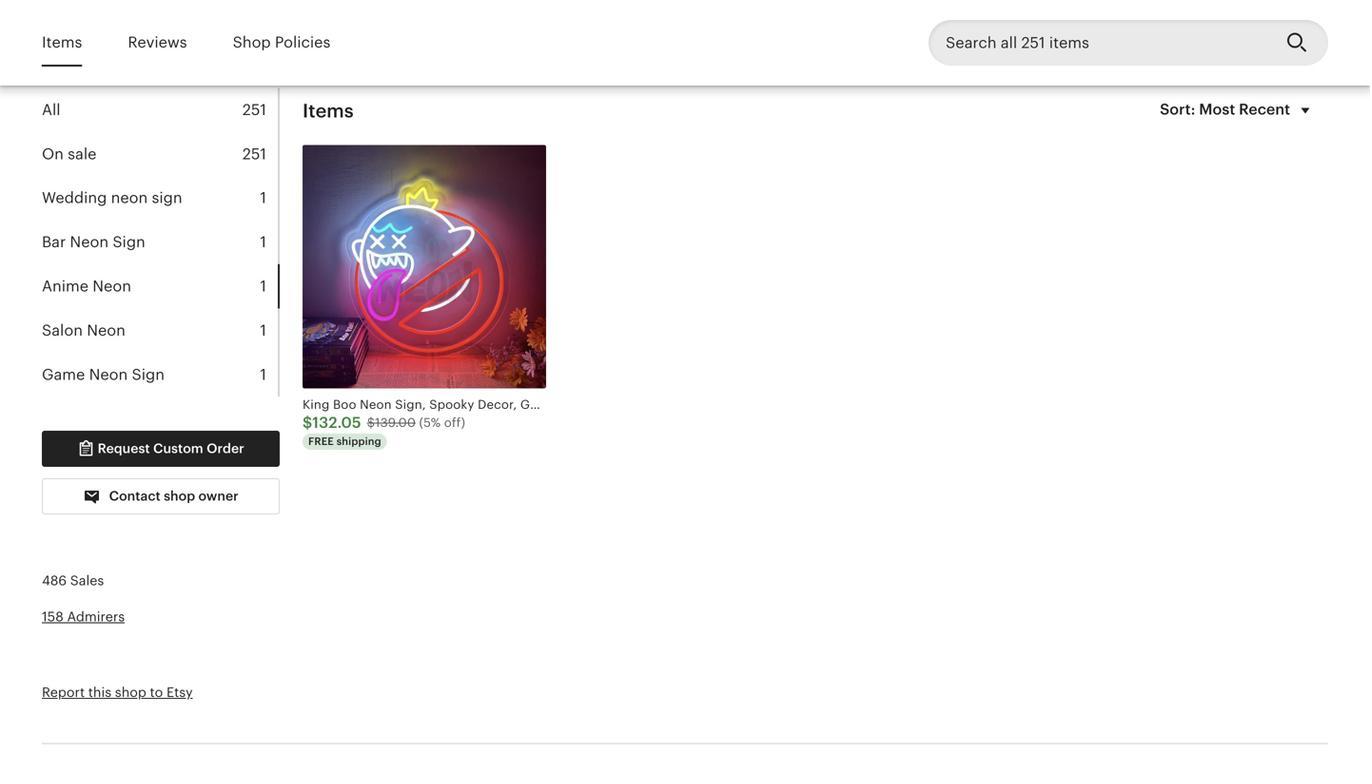 Task type: locate. For each thing, give the bounding box(es) containing it.
$ up free
[[303, 415, 312, 432]]

1 1 from the top
[[260, 190, 266, 207]]

shop policies link
[[233, 21, 331, 65]]

bar
[[42, 234, 66, 251]]

0 horizontal spatial items
[[42, 34, 82, 51]]

items up all
[[42, 34, 82, 51]]

request custom order
[[94, 441, 244, 456]]

neon
[[70, 234, 109, 251], [93, 278, 131, 295], [87, 322, 125, 339], [89, 366, 128, 383]]

most
[[1199, 101, 1235, 118]]

report
[[42, 685, 85, 700]]

139.00
[[375, 416, 416, 430]]

shop left to
[[115, 685, 146, 700]]

4 1 from the top
[[260, 322, 266, 339]]

sort: most recent button
[[1149, 88, 1328, 134]]

tab
[[42, 88, 278, 132], [42, 132, 278, 176], [42, 176, 278, 220], [42, 220, 278, 265], [42, 265, 278, 309], [42, 309, 278, 353], [42, 353, 278, 397]]

sort: most recent
[[1160, 101, 1290, 118]]

1 vertical spatial items
[[303, 100, 354, 122]]

1 251 from the top
[[242, 101, 266, 118]]

7 tab from the top
[[42, 353, 278, 397]]

shop policies
[[233, 34, 331, 51]]

1 for bar neon sign
[[260, 234, 266, 251]]

recent
[[1239, 101, 1290, 118]]

0 horizontal spatial shop
[[115, 685, 146, 700]]

2 251 from the top
[[242, 145, 266, 163]]

5 tab from the top
[[42, 265, 278, 309]]

contact shop owner button
[[42, 479, 280, 515]]

neon right "game" on the top of page
[[89, 366, 128, 383]]

1 vertical spatial sign
[[132, 366, 165, 383]]

158
[[42, 609, 64, 625]]

2 1 from the top
[[260, 234, 266, 251]]

order
[[207, 441, 244, 456]]

132.05
[[312, 415, 361, 432]]

neon right bar
[[70, 234, 109, 251]]

on
[[42, 145, 64, 163]]

items down policies
[[303, 100, 354, 122]]

bar neon sign
[[42, 234, 145, 251]]

sale
[[68, 145, 97, 163]]

1 horizontal spatial shop
[[164, 489, 195, 504]]

2 tab from the top
[[42, 132, 278, 176]]

5 1 from the top
[[260, 366, 266, 383]]

neon for anime
[[93, 278, 131, 295]]

tab down bar neon sign
[[42, 265, 278, 309]]

owner
[[198, 489, 239, 504]]

486 sales
[[42, 574, 104, 589]]

tab up bar neon sign
[[42, 176, 278, 220]]

$ up shipping
[[367, 416, 375, 430]]

1 for game neon sign
[[260, 366, 266, 383]]

game neon sign
[[42, 366, 165, 383]]

4 tab from the top
[[42, 220, 278, 265]]

tab up sign
[[42, 132, 278, 176]]

sales
[[70, 574, 104, 589]]

$
[[303, 415, 312, 432], [367, 416, 375, 430]]

0 vertical spatial 251
[[242, 101, 266, 118]]

this
[[88, 685, 111, 700]]

neon right salon
[[87, 322, 125, 339]]

report this shop to etsy link
[[42, 685, 193, 700]]

251
[[242, 101, 266, 118], [242, 145, 266, 163]]

wedding neon sign
[[42, 190, 182, 207]]

0 vertical spatial shop
[[164, 489, 195, 504]]

tab down reviews "link"
[[42, 88, 278, 132]]

shop
[[164, 489, 195, 504], [115, 685, 146, 700]]

policies
[[275, 34, 331, 51]]

1 vertical spatial 251
[[242, 145, 266, 163]]

tab containing wedding neon sign
[[42, 176, 278, 220]]

3 1 from the top
[[260, 278, 266, 295]]

1 tab from the top
[[42, 88, 278, 132]]

on sale
[[42, 145, 97, 163]]

tab up request custom order link
[[42, 353, 278, 397]]

sign
[[113, 234, 145, 251], [132, 366, 165, 383]]

tab up game neon sign
[[42, 309, 278, 353]]

items link
[[42, 21, 82, 65]]

1
[[260, 190, 266, 207], [260, 234, 266, 251], [260, 278, 266, 295], [260, 322, 266, 339], [260, 366, 266, 383]]

6 tab from the top
[[42, 309, 278, 353]]

1 for anime neon
[[260, 278, 266, 295]]

1 horizontal spatial $
[[367, 416, 375, 430]]

0 vertical spatial items
[[42, 34, 82, 51]]

sign up request custom order link
[[132, 366, 165, 383]]

0 vertical spatial sign
[[113, 234, 145, 251]]

neon right anime
[[93, 278, 131, 295]]

reviews
[[128, 34, 187, 51]]

shop left owner
[[164, 489, 195, 504]]

request
[[98, 441, 150, 456]]

custom
[[153, 441, 203, 456]]

items
[[42, 34, 82, 51], [303, 100, 354, 122]]

tab down sign
[[42, 220, 278, 265]]

1 for salon neon
[[260, 322, 266, 339]]

3 tab from the top
[[42, 176, 278, 220]]

sign down neon
[[113, 234, 145, 251]]

$ 132.05 $ 139.00 (5% off) free shipping
[[303, 415, 465, 448]]



Task type: describe. For each thing, give the bounding box(es) containing it.
anime
[[42, 278, 89, 295]]

admirers
[[67, 609, 125, 625]]

158 admirers link
[[42, 609, 125, 625]]

neon for game
[[89, 366, 128, 383]]

158 admirers
[[42, 609, 125, 625]]

salon
[[42, 322, 83, 339]]

shop
[[233, 34, 271, 51]]

0 horizontal spatial $
[[303, 415, 312, 432]]

anime neon
[[42, 278, 131, 295]]

etsy
[[167, 685, 193, 700]]

tab containing on sale
[[42, 132, 278, 176]]

1 vertical spatial shop
[[115, 685, 146, 700]]

request custom order link
[[42, 431, 280, 467]]

wedding
[[42, 190, 107, 207]]

off)
[[444, 416, 465, 430]]

251 for on sale
[[242, 145, 266, 163]]

all
[[42, 101, 60, 118]]

shipping
[[337, 436, 381, 448]]

game
[[42, 366, 85, 383]]

neon for bar
[[70, 234, 109, 251]]

sign for game neon sign
[[132, 366, 165, 383]]

to
[[150, 685, 163, 700]]

king boo neon sign, spooky decor, game wall room  led neon light art for living room and bedroom. image
[[303, 145, 546, 389]]

free
[[308, 436, 334, 448]]

sections tab list
[[42, 88, 280, 397]]

sign
[[152, 190, 182, 207]]

contact
[[109, 489, 161, 504]]

1 for wedding neon sign
[[260, 190, 266, 207]]

shop inside the "contact shop owner" button
[[164, 489, 195, 504]]

contact shop owner
[[106, 489, 239, 504]]

tab containing anime neon
[[42, 265, 278, 309]]

tab containing game neon sign
[[42, 353, 278, 397]]

486
[[42, 574, 67, 589]]

(5%
[[419, 416, 441, 430]]

251 for all
[[242, 101, 266, 118]]

reviews link
[[128, 21, 187, 65]]

tab containing all
[[42, 88, 278, 132]]

tab containing salon neon
[[42, 309, 278, 353]]

sign for bar neon sign
[[113, 234, 145, 251]]

neon
[[111, 190, 148, 207]]

Search all 251 items text field
[[929, 20, 1271, 66]]

1 horizontal spatial items
[[303, 100, 354, 122]]

salon neon
[[42, 322, 125, 339]]

neon for salon
[[87, 322, 125, 339]]

tab containing bar neon sign
[[42, 220, 278, 265]]

sort:
[[1160, 101, 1196, 118]]

report this shop to etsy
[[42, 685, 193, 700]]



Task type: vqa. For each thing, say whether or not it's contained in the screenshot.
"GIFTS FOR HIM SALES"
no



